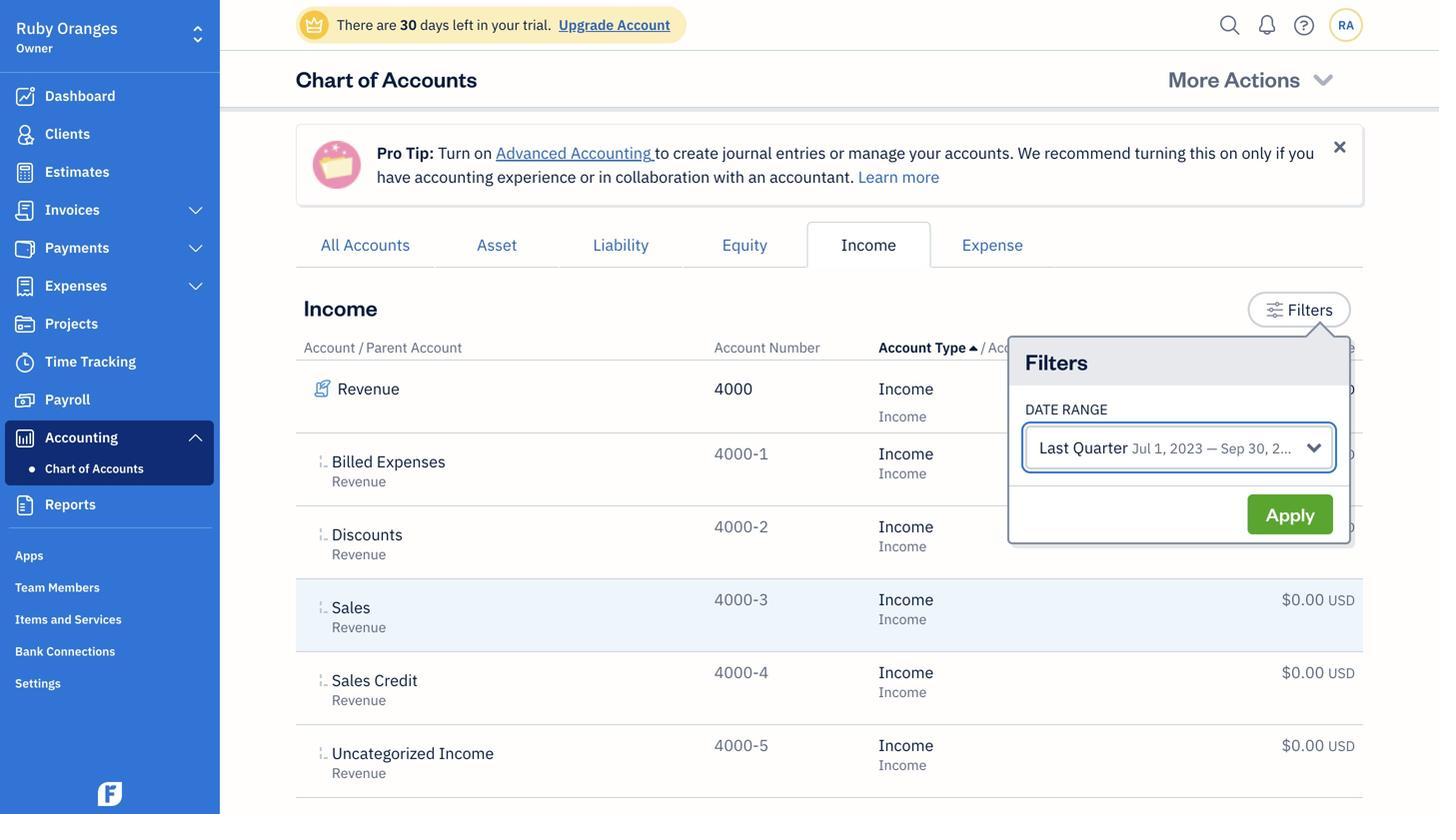 Task type: locate. For each thing, give the bounding box(es) containing it.
payment image
[[13, 239, 37, 259]]

usd for 2
[[1328, 518, 1355, 537]]

6 usd from the top
[[1328, 737, 1355, 756]]

crown image
[[304, 14, 325, 35]]

chart of accounts link
[[9, 457, 210, 481]]

0 horizontal spatial type
[[935, 338, 966, 357]]

2 income income from the top
[[879, 443, 934, 483]]

chart inside main element
[[45, 461, 76, 477]]

/ right caretup icon at top right
[[981, 338, 986, 357]]

1 vertical spatial chart
[[45, 461, 76, 477]]

$0.00
[[1282, 378, 1324, 399], [1282, 443, 1324, 464], [1282, 516, 1324, 537], [1282, 589, 1324, 610], [1282, 662, 1324, 683], [1282, 735, 1324, 756]]

2 on from the left
[[1220, 142, 1238, 163]]

filters button
[[1248, 292, 1351, 328]]

accountant.
[[770, 166, 854, 187]]

1 vertical spatial chevron large down image
[[186, 430, 205, 446]]

5 $0.00 from the top
[[1282, 662, 1324, 683]]

income income
[[879, 378, 934, 426], [879, 443, 934, 483], [879, 516, 934, 556], [879, 589, 934, 629], [879, 662, 934, 702], [879, 735, 934, 775]]

0 horizontal spatial of
[[79, 461, 89, 477]]

1 vertical spatial expenses
[[377, 451, 446, 472]]

1 vertical spatial chevron large down image
[[186, 279, 205, 295]]

accounting inside main element
[[45, 428, 118, 447]]

1 type from the left
[[935, 338, 966, 357]]

4 income income from the top
[[879, 589, 934, 629]]

items
[[15, 612, 48, 628]]

account right the parent
[[411, 338, 462, 357]]

1 horizontal spatial or
[[830, 142, 845, 163]]

1 vertical spatial chart of accounts
[[45, 461, 144, 477]]

your inside to create journal entries or manage your accounts. we recommend turning this on only if  you have accounting experience or in collaboration with an accountant.
[[909, 142, 941, 163]]

income income for 4
[[879, 662, 934, 702]]

account
[[617, 15, 670, 34], [304, 338, 355, 357], [411, 338, 462, 357], [714, 338, 766, 357], [879, 338, 932, 357], [988, 338, 1040, 357]]

chevron large down image inside invoices link
[[186, 203, 205, 219]]

1 vertical spatial your
[[909, 142, 941, 163]]

1 horizontal spatial on
[[1220, 142, 1238, 163]]

account left the parent
[[304, 338, 355, 357]]

0 vertical spatial filters
[[1288, 299, 1333, 320]]

2 sales from the top
[[332, 670, 371, 691]]

6 income income from the top
[[879, 735, 934, 775]]

0 vertical spatial expenses
[[45, 276, 107, 295]]

0 vertical spatial of
[[358, 64, 377, 93]]

on right turn at the top of the page
[[474, 142, 492, 163]]

$0.00 for 4
[[1282, 662, 1324, 683]]

type right sub
[[1071, 338, 1101, 357]]

4 usd from the top
[[1328, 591, 1355, 610]]

type
[[935, 338, 966, 357], [1071, 338, 1101, 357]]

connections
[[46, 644, 115, 660]]

accounting down payroll
[[45, 428, 118, 447]]

expense image
[[13, 277, 37, 297]]

2 $0.00 usd from the top
[[1282, 443, 1355, 464]]

expenses inside billed expenses revenue
[[377, 451, 446, 472]]

2023 right 30,
[[1272, 439, 1306, 458]]

last
[[1039, 437, 1069, 458]]

in down advanced accounting link
[[599, 166, 612, 187]]

bank
[[15, 644, 43, 660]]

or down advanced accounting link
[[580, 166, 595, 187]]

sales down discounts revenue
[[332, 597, 371, 618]]

in right left
[[477, 15, 488, 34]]

quarter
[[1073, 437, 1128, 458]]

money image
[[13, 391, 37, 411]]

time tracking
[[45, 352, 136, 371]]

0 horizontal spatial on
[[474, 142, 492, 163]]

0 horizontal spatial chart
[[45, 461, 76, 477]]

chevron large down image up projects link
[[186, 279, 205, 295]]

experience
[[497, 166, 576, 187]]

5
[[759, 735, 769, 756]]

1 horizontal spatial type
[[1071, 338, 1101, 357]]

billed
[[332, 451, 373, 472]]

income income for 3
[[879, 589, 934, 629]]

0 horizontal spatial chart of accounts
[[45, 461, 144, 477]]

1 vertical spatial sales
[[332, 670, 371, 691]]

3 $0.00 usd from the top
[[1282, 516, 1355, 537]]

expenses
[[45, 276, 107, 295], [377, 451, 446, 472]]

recommend
[[1044, 142, 1131, 163]]

account up 4000
[[714, 338, 766, 357]]

1 vertical spatial accounts
[[343, 234, 410, 255]]

0 vertical spatial or
[[830, 142, 845, 163]]

$0.00 for 5
[[1282, 735, 1324, 756]]

$0.00 usd for 4
[[1282, 662, 1355, 683]]

chevrondown image
[[1310, 65, 1337, 93]]

reports
[[45, 495, 96, 514]]

collaboration
[[615, 166, 710, 187]]

0 vertical spatial your
[[492, 15, 519, 34]]

revenue up uncategorized
[[332, 691, 386, 710]]

more
[[902, 166, 940, 187]]

we
[[1018, 142, 1041, 163]]

sales inside sales revenue
[[332, 597, 371, 618]]

of down there at the left of page
[[358, 64, 377, 93]]

income inside button
[[841, 234, 896, 255]]

4000- down 4000-2
[[714, 589, 759, 610]]

accounts inside button
[[343, 234, 410, 255]]

2 $0.00 from the top
[[1282, 443, 1324, 464]]

accounts down days on the top of page
[[382, 64, 477, 93]]

with
[[714, 166, 745, 187]]

0 vertical spatial chart of accounts
[[296, 64, 477, 93]]

accounting
[[571, 142, 651, 163], [45, 428, 118, 447]]

or up 'accountant.'
[[830, 142, 845, 163]]

create
[[673, 142, 719, 163]]

3 $0.00 from the top
[[1282, 516, 1324, 537]]

to create journal entries or manage your accounts. we recommend turning this on only if  you have accounting experience or in collaboration with an accountant.
[[377, 142, 1315, 187]]

income
[[841, 234, 896, 255], [304, 293, 378, 322], [879, 378, 934, 399], [879, 407, 927, 426], [879, 443, 934, 464], [879, 464, 927, 483], [879, 516, 934, 537], [879, 537, 927, 556], [879, 589, 934, 610], [879, 610, 927, 629], [879, 662, 934, 683], [879, 683, 927, 702], [879, 735, 934, 756], [439, 743, 494, 764], [879, 756, 927, 775]]

0 horizontal spatial filters
[[1025, 347, 1088, 376]]

0 horizontal spatial your
[[492, 15, 519, 34]]

5 usd from the top
[[1328, 664, 1355, 683]]

0 horizontal spatial /
[[359, 338, 364, 357]]

1 2023 from the left
[[1170, 439, 1203, 458]]

revenue up discounts
[[332, 472, 386, 491]]

upgrade account link
[[555, 15, 670, 34]]

1 horizontal spatial expenses
[[377, 451, 446, 472]]

0 horizontal spatial in
[[477, 15, 488, 34]]

of up reports
[[79, 461, 89, 477]]

0 vertical spatial sales
[[332, 597, 371, 618]]

in
[[477, 15, 488, 34], [599, 166, 612, 187]]

expenses link
[[5, 269, 214, 305]]

expenses down payments
[[45, 276, 107, 295]]

main element
[[0, 0, 270, 815]]

account for account type
[[879, 338, 932, 357]]

4000- down 4000
[[714, 443, 759, 464]]

4000- down 4000-4
[[714, 735, 759, 756]]

invoices link
[[5, 193, 214, 229]]

4000-3
[[714, 589, 769, 610]]

timer image
[[13, 353, 37, 373]]

payroll
[[45, 390, 90, 409]]

apply
[[1266, 503, 1315, 526]]

range
[[1062, 400, 1108, 419]]

accounting left to
[[571, 142, 651, 163]]

—
[[1207, 439, 1218, 458]]

6 $0.00 usd from the top
[[1282, 735, 1355, 756]]

apps link
[[5, 540, 214, 570]]

2 usd from the top
[[1328, 445, 1355, 464]]

ruby oranges owner
[[16, 17, 118, 56]]

report image
[[13, 496, 37, 516]]

4 4000- from the top
[[714, 662, 759, 683]]

expenses right billed
[[377, 451, 446, 472]]

apps
[[15, 548, 43, 564]]

estimate image
[[13, 163, 37, 183]]

there are 30 days left in your trial. upgrade account
[[337, 15, 670, 34]]

2 chevron large down image from the top
[[186, 430, 205, 446]]

sub
[[1043, 338, 1067, 357]]

pro
[[377, 142, 402, 163]]

chart down the crown image
[[296, 64, 353, 93]]

chevron large down image down invoices link
[[186, 241, 205, 257]]

3 income income from the top
[[879, 516, 934, 556]]

1 income income from the top
[[879, 378, 934, 426]]

$0.00 usd
[[1282, 378, 1355, 399], [1282, 443, 1355, 464], [1282, 516, 1355, 537], [1282, 589, 1355, 610], [1282, 662, 1355, 683], [1282, 735, 1355, 756]]

or
[[830, 142, 845, 163], [580, 166, 595, 187]]

your for accounts.
[[909, 142, 941, 163]]

accounts down accounting link
[[92, 461, 144, 477]]

account left caretup icon at top right
[[879, 338, 932, 357]]

1 vertical spatial or
[[580, 166, 595, 187]]

learn more
[[858, 166, 940, 187]]

1 horizontal spatial of
[[358, 64, 377, 93]]

1 $0.00 usd from the top
[[1282, 378, 1355, 399]]

chevron large down image for expenses
[[186, 279, 205, 295]]

1 sales from the top
[[332, 597, 371, 618]]

filters up date range
[[1025, 347, 1088, 376]]

chart of accounts down the are at the top left of the page
[[296, 64, 477, 93]]

3 usd from the top
[[1328, 518, 1355, 537]]

1 horizontal spatial in
[[599, 166, 612, 187]]

$0.00 usd for 3
[[1282, 589, 1355, 610]]

chevron large down image inside accounting link
[[186, 430, 205, 446]]

sales inside sales credit revenue
[[332, 670, 371, 691]]

services
[[74, 612, 122, 628]]

liability
[[593, 234, 649, 255]]

upgrade
[[559, 15, 614, 34]]

2 4000- from the top
[[714, 516, 759, 537]]

chart of accounts inside main element
[[45, 461, 144, 477]]

5 4000- from the top
[[714, 735, 759, 756]]

3
[[759, 589, 769, 610]]

$0.00 for 3
[[1282, 589, 1324, 610]]

owner
[[16, 40, 53, 56]]

your up more
[[909, 142, 941, 163]]

have
[[377, 166, 411, 187]]

chevron large down image for invoices
[[186, 203, 205, 219]]

Date Range field
[[1025, 426, 1333, 470]]

items and services
[[15, 612, 122, 628]]

2023
[[1170, 439, 1203, 458], [1272, 439, 1306, 458]]

1 vertical spatial in
[[599, 166, 612, 187]]

this
[[1190, 142, 1216, 163]]

5 income income from the top
[[879, 662, 934, 702]]

1 vertical spatial of
[[79, 461, 89, 477]]

usd for 1
[[1328, 445, 1355, 464]]

date
[[1025, 400, 1059, 419]]

revenue down sales credit revenue
[[332, 764, 386, 783]]

4000-5
[[714, 735, 769, 756]]

chart up reports
[[45, 461, 76, 477]]

income income for 1
[[879, 443, 934, 483]]

project image
[[13, 315, 37, 335]]

1 vertical spatial accounting
[[45, 428, 118, 447]]

2 vertical spatial accounts
[[92, 461, 144, 477]]

your for trial.
[[492, 15, 519, 34]]

ra button
[[1329, 8, 1363, 42]]

type left caretup icon at top right
[[935, 338, 966, 357]]

0 horizontal spatial accounting
[[45, 428, 118, 447]]

0 vertical spatial accounting
[[571, 142, 651, 163]]

of inside main element
[[79, 461, 89, 477]]

3 4000- from the top
[[714, 589, 759, 610]]

1 horizontal spatial filters
[[1288, 299, 1333, 320]]

account number
[[714, 338, 820, 357]]

0 horizontal spatial 2023
[[1170, 439, 1203, 458]]

1 horizontal spatial /
[[981, 338, 986, 357]]

chevron large down image
[[186, 241, 205, 257], [186, 279, 205, 295]]

ra
[[1338, 17, 1354, 33]]

1 horizontal spatial 2023
[[1272, 439, 1306, 458]]

chevron large down image up 'chart of accounts' link
[[186, 430, 205, 446]]

filters inside dropdown button
[[1288, 299, 1333, 320]]

$0.00 usd for 1
[[1282, 443, 1355, 464]]

income button
[[807, 222, 931, 268]]

account right caretup icon at top right
[[988, 338, 1040, 357]]

invoice image
[[13, 201, 37, 221]]

go to help image
[[1288, 10, 1320, 40]]

1 chevron large down image from the top
[[186, 203, 205, 219]]

4000- down 4000-1
[[714, 516, 759, 537]]

2 chevron large down image from the top
[[186, 279, 205, 295]]

turning
[[1135, 142, 1186, 163]]

and
[[51, 612, 72, 628]]

accounts right all on the top of page
[[343, 234, 410, 255]]

4000- for 3
[[714, 589, 759, 610]]

on
[[474, 142, 492, 163], [1220, 142, 1238, 163]]

0 horizontal spatial expenses
[[45, 276, 107, 295]]

account for account sub type
[[988, 338, 1040, 357]]

revenue inside billed expenses revenue
[[332, 472, 386, 491]]

1 horizontal spatial your
[[909, 142, 941, 163]]

accounting
[[415, 166, 493, 187]]

1 horizontal spatial chart
[[296, 64, 353, 93]]

on right this
[[1220, 142, 1238, 163]]

2 type from the left
[[1071, 338, 1101, 357]]

0 vertical spatial in
[[477, 15, 488, 34]]

1 $0.00 from the top
[[1282, 378, 1324, 399]]

usd
[[1328, 380, 1355, 399], [1328, 445, 1355, 464], [1328, 518, 1355, 537], [1328, 591, 1355, 610], [1328, 664, 1355, 683], [1328, 737, 1355, 756]]

invoices
[[45, 200, 100, 219]]

manage
[[848, 142, 906, 163]]

account for account / parent account
[[304, 338, 355, 357]]

0 vertical spatial chevron large down image
[[186, 203, 205, 219]]

4000- up 4000-5
[[714, 662, 759, 683]]

your left trial.
[[492, 15, 519, 34]]

income income for 2
[[879, 516, 934, 556]]

6 $0.00 from the top
[[1282, 735, 1324, 756]]

2023 left —
[[1170, 439, 1203, 458]]

chevron large down image
[[186, 203, 205, 219], [186, 430, 205, 446]]

chevron large down image up payments link
[[186, 203, 205, 219]]

turn
[[438, 142, 470, 163]]

your
[[492, 15, 519, 34], [909, 142, 941, 163]]

4000- for 2
[[714, 516, 759, 537]]

0 vertical spatial accounts
[[382, 64, 477, 93]]

revenue up sales revenue
[[332, 545, 386, 564]]

income income for 5
[[879, 735, 934, 775]]

1 chevron large down image from the top
[[186, 241, 205, 257]]

5 $0.00 usd from the top
[[1282, 662, 1355, 683]]

client image
[[13, 125, 37, 145]]

there
[[337, 15, 373, 34]]

filters right settings image
[[1288, 299, 1333, 320]]

1 4000- from the top
[[714, 443, 759, 464]]

4 $0.00 usd from the top
[[1282, 589, 1355, 610]]

1
[[759, 443, 769, 464]]

clients
[[45, 124, 90, 143]]

0 vertical spatial chevron large down image
[[186, 241, 205, 257]]

sales left credit
[[332, 670, 371, 691]]

chart of accounts down accounting link
[[45, 461, 144, 477]]

4 $0.00 from the top
[[1282, 589, 1324, 610]]

/ left the parent
[[359, 338, 364, 357]]

actions
[[1224, 64, 1300, 93]]



Task type: describe. For each thing, give the bounding box(es) containing it.
more actions button
[[1150, 55, 1355, 103]]

equity
[[722, 234, 768, 255]]

all accounts button
[[296, 222, 435, 268]]

notifications image
[[1251, 5, 1283, 45]]

income inside uncategorized income revenue
[[439, 743, 494, 764]]

payments link
[[5, 231, 214, 267]]

sales for sales
[[332, 597, 371, 618]]

4000- for 5
[[714, 735, 759, 756]]

discounts
[[332, 524, 403, 545]]

account for account number
[[714, 338, 766, 357]]

asset button
[[435, 222, 559, 268]]

4000- for 1
[[714, 443, 759, 464]]

more
[[1168, 64, 1220, 93]]

number
[[769, 338, 820, 357]]

time tracking link
[[5, 345, 214, 381]]

learn more link
[[858, 166, 940, 187]]

apply button
[[1248, 495, 1333, 535]]

account right upgrade
[[617, 15, 670, 34]]

dashboard image
[[13, 87, 37, 107]]

freshbooks balance
[[1228, 338, 1355, 357]]

revenue inside sales credit revenue
[[332, 691, 386, 710]]

close image
[[1331, 138, 1349, 156]]

30
[[400, 15, 417, 34]]

uncategorized
[[332, 743, 435, 764]]

settings image
[[1266, 298, 1284, 322]]

billed expenses revenue
[[332, 451, 446, 491]]

1 horizontal spatial accounting
[[571, 142, 651, 163]]

1 horizontal spatial chart of accounts
[[296, 64, 477, 93]]

asset
[[477, 234, 517, 255]]

team members link
[[5, 572, 214, 602]]

$0.00 usd for 5
[[1282, 735, 1355, 756]]

time
[[45, 352, 77, 371]]

expense button
[[931, 222, 1055, 268]]

more actions
[[1168, 64, 1300, 93]]

1 / from the left
[[359, 338, 364, 357]]

4000-4
[[714, 662, 769, 683]]

advanced
[[496, 142, 567, 163]]

usd for 4
[[1328, 664, 1355, 683]]

0 horizontal spatial or
[[580, 166, 595, 187]]

search image
[[1214, 10, 1246, 40]]

entries
[[776, 142, 826, 163]]

$0.00 for 1
[[1282, 443, 1324, 464]]

days
[[420, 15, 449, 34]]

reports link
[[5, 488, 214, 524]]

if
[[1276, 142, 1285, 163]]

projects
[[45, 314, 98, 333]]

30,
[[1248, 439, 1269, 458]]

4000- for 4
[[714, 662, 759, 683]]

are
[[376, 15, 397, 34]]

oranges
[[57, 17, 118, 38]]

estimates link
[[5, 155, 214, 191]]

account / parent account
[[304, 338, 462, 357]]

discounts revenue
[[332, 524, 403, 564]]

equity button
[[683, 222, 807, 268]]

parent
[[366, 338, 407, 357]]

last quarter jul 1, 2023 — sep 30, 2023
[[1039, 437, 1306, 458]]

usd for 5
[[1328, 737, 1355, 756]]

expenses inside main element
[[45, 276, 107, 295]]

freshbooks image
[[94, 783, 126, 807]]

team members
[[15, 580, 100, 596]]

accounts inside main element
[[92, 461, 144, 477]]

1 usd from the top
[[1328, 380, 1355, 399]]

1 vertical spatial filters
[[1025, 347, 1088, 376]]

1 on from the left
[[474, 142, 492, 163]]

2
[[759, 516, 769, 537]]

advanced accounting link
[[496, 142, 655, 163]]

payroll link
[[5, 383, 214, 419]]

sales credit revenue
[[332, 670, 418, 710]]

caretup image
[[970, 340, 978, 356]]

sales for sales credit
[[332, 670, 371, 691]]

in inside to create journal entries or manage your accounts. we recommend turning this on only if  you have accounting experience or in collaboration with an accountant.
[[599, 166, 612, 187]]

liability button
[[559, 222, 683, 268]]

account type button
[[879, 338, 978, 357]]

expense
[[962, 234, 1023, 255]]

chevron large down image for payments
[[186, 241, 205, 257]]

estimates
[[45, 162, 109, 181]]

freshbooks
[[1228, 338, 1301, 357]]

credit
[[374, 670, 418, 691]]

account type
[[879, 338, 966, 357]]

revenue inside discounts revenue
[[332, 545, 386, 564]]

revenue down account / parent account
[[338, 378, 400, 399]]

jul
[[1132, 439, 1151, 458]]

usd for 3
[[1328, 591, 1355, 610]]

chart image
[[13, 429, 37, 449]]

$0.00 usd for 2
[[1282, 516, 1355, 537]]

tip:
[[406, 142, 434, 163]]

0 vertical spatial chart
[[296, 64, 353, 93]]

members
[[48, 580, 100, 596]]

dashboard
[[45, 86, 116, 105]]

only
[[1242, 142, 1272, 163]]

items and services link
[[5, 604, 214, 634]]

clients link
[[5, 117, 214, 153]]

accounting link
[[5, 421, 214, 457]]

revenue inside uncategorized income revenue
[[332, 764, 386, 783]]

2 / from the left
[[981, 338, 986, 357]]

chevron large down image for accounting
[[186, 430, 205, 446]]

4
[[759, 662, 769, 683]]

left
[[453, 15, 474, 34]]

an
[[748, 166, 766, 187]]

4000-1
[[714, 443, 769, 464]]

bank connections link
[[5, 636, 214, 666]]

bank connections
[[15, 644, 115, 660]]

trial.
[[523, 15, 552, 34]]

projects link
[[5, 307, 214, 343]]

all
[[321, 234, 340, 255]]

ruby
[[16, 17, 53, 38]]

pro tip: turn on advanced accounting
[[377, 142, 651, 163]]

on inside to create journal entries or manage your accounts. we recommend turning this on only if  you have accounting experience or in collaboration with an accountant.
[[1220, 142, 1238, 163]]

revenue up sales credit revenue
[[332, 618, 386, 637]]

team
[[15, 580, 45, 596]]

4000
[[714, 378, 753, 399]]

2 2023 from the left
[[1272, 439, 1306, 458]]

settings link
[[5, 668, 214, 698]]

$0.00 for 2
[[1282, 516, 1324, 537]]



Task type: vqa. For each thing, say whether or not it's contained in the screenshot.
the a for Add
no



